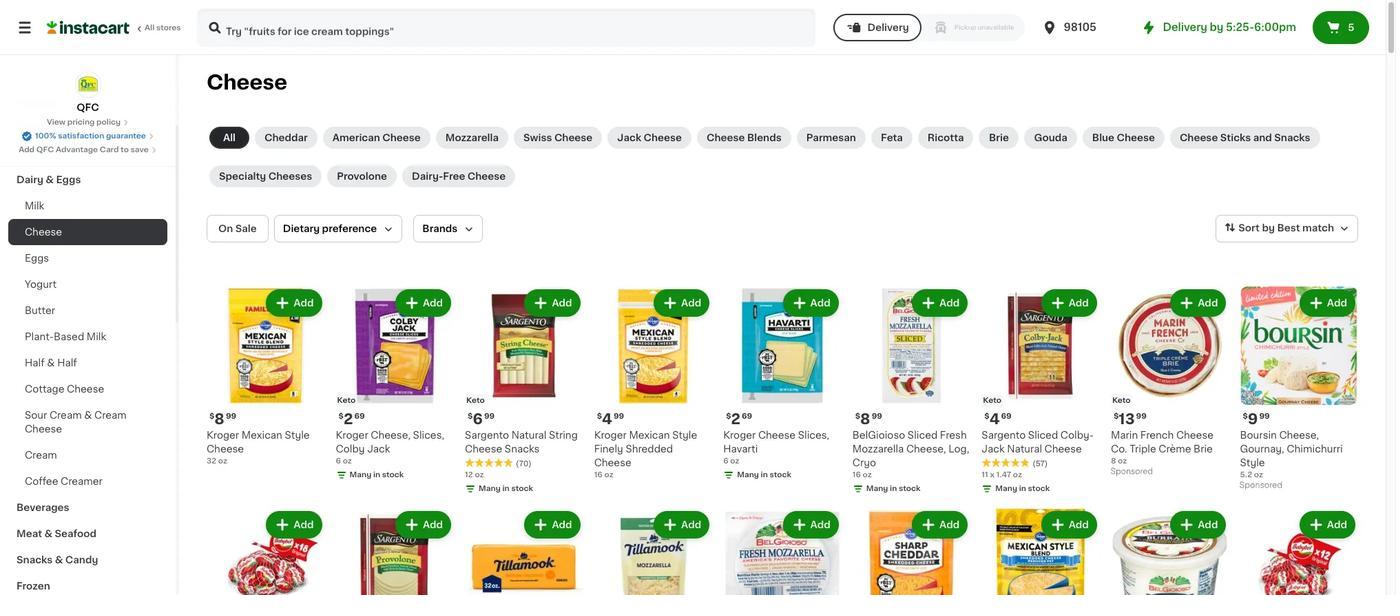Task type: locate. For each thing, give the bounding box(es) containing it.
keto for 2
[[337, 397, 356, 404]]

yogurt link
[[8, 272, 167, 298]]

4 kroger from the left
[[594, 430, 627, 440]]

1 16 from the left
[[594, 471, 603, 479]]

stock for mozzarella
[[899, 485, 921, 492]]

2 keto from the left
[[984, 397, 1002, 404]]

in for havarti
[[761, 471, 768, 479]]

8 $ from the left
[[1114, 412, 1119, 420]]

4 99 from the left
[[872, 412, 883, 420]]

fresh
[[941, 430, 967, 440]]

snacks up (70)
[[505, 444, 540, 454]]

0 horizontal spatial 2
[[344, 412, 353, 426]]

candy
[[65, 555, 98, 565]]

sliced for natural
[[1029, 430, 1059, 440]]

stock down the kroger cheese slices, havarti 6 oz
[[770, 471, 792, 479]]

0 horizontal spatial style
[[285, 430, 310, 440]]

69 up havarti
[[742, 412, 753, 420]]

brie left gouda
[[990, 133, 1010, 143]]

0 horizontal spatial slices,
[[413, 430, 445, 440]]

1 mexican from the left
[[242, 430, 282, 440]]

1 horizontal spatial $ 2 69
[[726, 412, 753, 426]]

0 horizontal spatial natural
[[512, 430, 547, 440]]

oz down havarti
[[731, 457, 740, 465]]

in for colby
[[373, 471, 380, 479]]

& up cottage
[[47, 358, 55, 368]]

plant-
[[25, 332, 54, 342]]

slices, for kroger cheese, slices, colby jack
[[413, 430, 445, 440]]

2 horizontal spatial 8
[[1111, 457, 1117, 465]]

1 horizontal spatial slices,
[[798, 430, 830, 440]]

$ for boursin cheese, gournay, chimichurri style
[[1243, 412, 1249, 420]]

2 mexican from the left
[[629, 430, 670, 440]]

1 kroger from the left
[[207, 430, 239, 440]]

kroger for finely
[[594, 430, 627, 440]]

all up specialty
[[223, 133, 236, 143]]

jack inside kroger cheese, slices, colby jack 6 oz
[[367, 444, 390, 454]]

slices, inside kroger cheese, slices, colby jack 6 oz
[[413, 430, 445, 440]]

& down the cottage cheese link
[[84, 411, 92, 420]]

1 $ 8 99 from the left
[[209, 412, 236, 426]]

stock down kroger cheese, slices, colby jack 6 oz
[[382, 471, 404, 479]]

in for mozzarella
[[890, 485, 897, 492]]

$ 8 99
[[209, 412, 236, 426], [856, 412, 883, 426]]

keto up $ 6 99
[[467, 397, 485, 404]]

2 horizontal spatial snacks
[[1275, 133, 1311, 143]]

qfc up view pricing policy link
[[77, 103, 99, 112]]

1 horizontal spatial style
[[673, 430, 698, 440]]

match
[[1303, 223, 1335, 233]]

6 $ from the left
[[597, 412, 602, 420]]

style inside kroger mexican style finely shredded cheese 16 oz
[[673, 430, 698, 440]]

2 $ 2 69 from the left
[[339, 412, 365, 426]]

2 16 from the left
[[853, 471, 861, 479]]

kroger inside kroger cheese, slices, colby jack 6 oz
[[336, 430, 368, 440]]

many in stock down (70)
[[479, 485, 533, 492]]

$ up havarti
[[726, 412, 732, 420]]

1 slices, from the left
[[798, 430, 830, 440]]

save
[[131, 146, 149, 154]]

oz right 32
[[218, 457, 227, 465]]

0 horizontal spatial milk
[[25, 201, 44, 211]]

1 horizontal spatial sponsored badge image
[[1241, 482, 1282, 490]]

0 horizontal spatial cheese,
[[371, 430, 411, 440]]

3 keto from the left
[[337, 397, 356, 404]]

many in stock down kroger cheese, slices, colby jack 6 oz
[[350, 471, 404, 479]]

oz down cryo
[[863, 471, 872, 479]]

3 69 from the left
[[355, 412, 365, 420]]

1 horizontal spatial milk
[[87, 332, 106, 342]]

oz inside belgioioso sliced fresh mozzarella cheese, log, cryo 16 oz
[[863, 471, 872, 479]]

0 vertical spatial by
[[1210, 22, 1224, 32]]

card
[[100, 146, 119, 154]]

16 down finely
[[594, 471, 603, 479]]

6 inside the kroger cheese slices, havarti 6 oz
[[724, 457, 729, 465]]

yogurt
[[25, 280, 57, 289]]

kroger up colby
[[336, 430, 368, 440]]

99 inside $ 13 99
[[1137, 412, 1147, 420]]

style
[[285, 430, 310, 440], [673, 430, 698, 440], [1241, 458, 1266, 468]]

many down cryo
[[867, 485, 889, 492]]

many in stock for havarti
[[738, 471, 792, 479]]

6 inside "product" group
[[473, 412, 483, 426]]

$ 4 69
[[985, 412, 1012, 426]]

0 horizontal spatial $ 2 69
[[339, 412, 365, 426]]

2 for kroger cheese slices, havarti
[[732, 412, 741, 426]]

Best match Sort by field
[[1216, 215, 1359, 243]]

gournay,
[[1241, 444, 1285, 454]]

many for mozzarella
[[867, 485, 889, 492]]

$ up finely
[[597, 412, 602, 420]]

& for candy
[[55, 555, 63, 565]]

0 horizontal spatial by
[[1210, 22, 1224, 32]]

2 sargento from the left
[[982, 430, 1026, 440]]

dairy
[[17, 175, 43, 185]]

1 horizontal spatial cheese,
[[907, 444, 947, 454]]

1 horizontal spatial half
[[57, 358, 77, 368]]

keto for 13
[[1113, 397, 1131, 404]]

kroger up 32
[[207, 430, 239, 440]]

0 horizontal spatial 8
[[215, 412, 225, 426]]

3 kroger from the left
[[336, 430, 368, 440]]

12 oz
[[465, 471, 484, 479]]

sargento inside sargento natural string cheese snacks
[[465, 430, 509, 440]]

0 horizontal spatial 69
[[355, 412, 365, 420]]

1 keto from the left
[[467, 397, 485, 404]]

1 vertical spatial all
[[223, 133, 236, 143]]

0 vertical spatial all
[[145, 24, 155, 32]]

4 $ from the left
[[985, 412, 990, 420]]

belgioioso sliced fresh mozzarella cheese, log, cryo 16 oz
[[853, 430, 970, 479]]

by right sort
[[1263, 223, 1276, 233]]

$ up sargento natural string cheese snacks
[[468, 412, 473, 420]]

snacks right the and
[[1275, 133, 1311, 143]]

$ up 32
[[209, 412, 215, 420]]

mozzarella up dairy-free cheese link
[[446, 133, 499, 143]]

add button
[[268, 291, 321, 316], [397, 291, 450, 316], [526, 291, 579, 316], [655, 291, 709, 316], [785, 291, 838, 316], [914, 291, 967, 316], [1043, 291, 1096, 316], [1172, 291, 1226, 316], [1302, 291, 1355, 316], [268, 512, 321, 537], [397, 512, 450, 537], [526, 512, 579, 537], [655, 512, 709, 537], [785, 512, 838, 537], [914, 512, 967, 537], [1043, 512, 1096, 537], [1172, 512, 1226, 537], [1302, 512, 1355, 537]]

8
[[215, 412, 225, 426], [861, 412, 871, 426], [1111, 457, 1117, 465]]

kroger inside kroger mexican style finely shredded cheese 16 oz
[[594, 430, 627, 440]]

marin french cheese co. triple crème brie 8 oz
[[1111, 430, 1214, 465]]

1 horizontal spatial $ 8 99
[[856, 412, 883, 426]]

sponsored badge image down 'triple'
[[1111, 468, 1153, 476]]

qfc down 100%
[[36, 146, 54, 154]]

ricotta link
[[918, 127, 974, 149]]

milk down dairy
[[25, 201, 44, 211]]

0 vertical spatial sponsored badge image
[[1111, 468, 1153, 476]]

many down colby
[[350, 471, 372, 479]]

0 horizontal spatial snacks
[[17, 555, 53, 565]]

69 for sargento sliced colby- jack natural cheese
[[1002, 412, 1012, 420]]

half down plant-based milk
[[57, 358, 77, 368]]

$ inside the $ 9 99
[[1243, 412, 1249, 420]]

2 4 from the left
[[602, 412, 613, 426]]

brie right crème
[[1194, 444, 1214, 454]]

lists
[[39, 48, 62, 57]]

8 up 32
[[215, 412, 225, 426]]

$ inside $ 4 99
[[597, 412, 602, 420]]

many
[[738, 471, 759, 479], [350, 471, 372, 479], [479, 485, 501, 492], [996, 485, 1018, 492], [867, 485, 889, 492]]

0 horizontal spatial delivery
[[868, 23, 909, 32]]

kroger cheese, slices, colby jack 6 oz
[[336, 430, 445, 465]]

0 horizontal spatial 16
[[594, 471, 603, 479]]

sliced inside sargento sliced colby- jack natural cheese
[[1029, 430, 1059, 440]]

preference
[[322, 224, 377, 234]]

2 99 from the left
[[484, 412, 495, 420]]

2 horizontal spatial jack
[[982, 444, 1005, 454]]

99 for sargento natural string cheese snacks
[[484, 412, 495, 420]]

0 vertical spatial snacks
[[1275, 133, 1311, 143]]

stock down belgioioso sliced fresh mozzarella cheese, log, cryo 16 oz
[[899, 485, 921, 492]]

sargento down $ 6 99
[[465, 430, 509, 440]]

eggs link
[[8, 245, 167, 272]]

4 up sargento sliced colby- jack natural cheese
[[990, 412, 1000, 426]]

$ inside $ 4 69
[[985, 412, 990, 420]]

99
[[226, 412, 236, 420], [484, 412, 495, 420], [614, 412, 624, 420], [872, 412, 883, 420], [1137, 412, 1147, 420], [1260, 412, 1271, 420]]

oz down co.
[[1118, 457, 1128, 465]]

1 horizontal spatial brie
[[1194, 444, 1214, 454]]

brie link
[[980, 127, 1020, 149]]

many down 1.47
[[996, 485, 1018, 492]]

3 $ from the left
[[726, 412, 732, 420]]

99 for belgioioso sliced fresh mozzarella cheese, log, cryo
[[872, 412, 883, 420]]

oz inside kroger cheese, slices, colby jack 6 oz
[[343, 457, 352, 465]]

$ up "marin"
[[1114, 412, 1119, 420]]

4 up finely
[[602, 412, 613, 426]]

many down havarti
[[738, 471, 759, 479]]

natural up (70)
[[512, 430, 547, 440]]

1 vertical spatial brie
[[1194, 444, 1214, 454]]

& left candy
[[55, 555, 63, 565]]

6:00pm
[[1255, 22, 1297, 32]]

snacks up frozen
[[17, 555, 53, 565]]

keto for 4
[[984, 397, 1002, 404]]

milk right based
[[87, 332, 106, 342]]

in down belgioioso sliced fresh mozzarella cheese, log, cryo 16 oz
[[890, 485, 897, 492]]

mexican inside kroger mexican style finely shredded cheese 16 oz
[[629, 430, 670, 440]]

kroger inside the kroger cheese slices, havarti 6 oz
[[724, 430, 756, 440]]

cheese, for gournay,
[[1280, 430, 1320, 440]]

1 horizontal spatial mozzarella
[[853, 444, 904, 454]]

1 $ from the left
[[209, 412, 215, 420]]

all left stores
[[145, 24, 155, 32]]

1 horizontal spatial qfc
[[77, 103, 99, 112]]

2 up colby
[[344, 412, 353, 426]]

0 horizontal spatial sliced
[[908, 430, 938, 440]]

frozen link
[[8, 573, 167, 595]]

dietary
[[283, 224, 320, 234]]

1 horizontal spatial 4
[[990, 412, 1000, 426]]

slices,
[[798, 430, 830, 440], [413, 430, 445, 440]]

& for seafood
[[44, 529, 52, 539]]

& inside sour cream & cream cheese
[[84, 411, 92, 420]]

2 2 from the left
[[344, 412, 353, 426]]

string
[[549, 430, 578, 440]]

2 horizontal spatial cheese,
[[1280, 430, 1320, 440]]

0 horizontal spatial sponsored badge image
[[1111, 468, 1153, 476]]

11
[[982, 471, 989, 479]]

kroger for havarti
[[724, 430, 756, 440]]

69 up colby
[[355, 412, 365, 420]]

cryo
[[853, 458, 877, 468]]

★★★★★
[[465, 458, 513, 468], [465, 458, 513, 468], [982, 458, 1030, 468], [982, 458, 1030, 468]]

sliced left the fresh at the right
[[908, 430, 938, 440]]

plant-based milk
[[25, 332, 106, 342]]

in
[[761, 471, 768, 479], [373, 471, 380, 479], [503, 485, 510, 492], [1020, 485, 1027, 492], [890, 485, 897, 492]]

& right dairy
[[46, 175, 54, 185]]

meat
[[17, 529, 42, 539]]

jack
[[618, 133, 642, 143], [982, 444, 1005, 454], [367, 444, 390, 454]]

$ 2 69 up colby
[[339, 412, 365, 426]]

natural inside sargento natural string cheese snacks
[[512, 430, 547, 440]]

sargento for 4
[[982, 430, 1026, 440]]

oz inside kroger mexican style finely shredded cheese 16 oz
[[605, 471, 614, 479]]

0 horizontal spatial $ 8 99
[[209, 412, 236, 426]]

$ 8 99 for belgioioso sliced fresh mozzarella cheese, log, cryo
[[856, 412, 883, 426]]

8 for belgioioso sliced fresh mozzarella cheese, log, cryo
[[861, 412, 871, 426]]

69 inside $ 4 69
[[1002, 412, 1012, 420]]

qfc logo image
[[75, 72, 101, 98]]

$ 8 99 up belgioioso
[[856, 412, 883, 426]]

mozzarella down belgioioso
[[853, 444, 904, 454]]

2 horizontal spatial style
[[1241, 458, 1266, 468]]

6 inside kroger cheese, slices, colby jack 6 oz
[[336, 457, 341, 465]]

6 up sargento natural string cheese snacks
[[473, 412, 483, 426]]

99 up 'kroger mexican style cheese 32 oz'
[[226, 412, 236, 420]]

0 vertical spatial mozzarella
[[446, 133, 499, 143]]

feta
[[881, 133, 903, 143]]

american
[[333, 133, 380, 143]]

product group
[[207, 287, 325, 467], [336, 287, 454, 483], [465, 287, 583, 497], [594, 287, 713, 481], [724, 287, 842, 483], [853, 287, 971, 497], [982, 287, 1100, 497], [1111, 287, 1230, 479], [1241, 287, 1359, 493], [207, 508, 325, 595], [336, 508, 454, 595], [465, 508, 583, 595], [594, 508, 713, 595], [724, 508, 842, 595], [853, 508, 971, 595], [982, 508, 1100, 595], [1111, 508, 1230, 595], [1241, 508, 1359, 595]]

(57)
[[1033, 460, 1048, 468]]

eggs up the yogurt
[[25, 254, 49, 263]]

1 horizontal spatial sliced
[[1029, 430, 1059, 440]]

delivery inside delivery by 5:25-6:00pm link
[[1164, 22, 1208, 32]]

1 horizontal spatial mexican
[[629, 430, 670, 440]]

keto for 6
[[467, 397, 485, 404]]

0 horizontal spatial all
[[145, 24, 155, 32]]

2 kroger from the left
[[724, 430, 756, 440]]

sargento for 6
[[465, 430, 509, 440]]

2 sliced from the left
[[908, 430, 938, 440]]

instacart logo image
[[47, 19, 130, 36]]

Search field
[[198, 10, 814, 45]]

99 right 13
[[1137, 412, 1147, 420]]

natural up '(57)'
[[1008, 444, 1043, 454]]

99 for boursin cheese, gournay, chimichurri style
[[1260, 412, 1271, 420]]

delivery inside delivery button
[[868, 23, 909, 32]]

oz down finely
[[605, 471, 614, 479]]

$ for marin french cheese co. triple crème brie
[[1114, 412, 1119, 420]]

2 vertical spatial snacks
[[17, 555, 53, 565]]

16 inside belgioioso sliced fresh mozzarella cheese, log, cryo 16 oz
[[853, 471, 861, 479]]

99 up finely
[[614, 412, 624, 420]]

$ 2 69 up havarti
[[726, 412, 753, 426]]

many inside "product" group
[[479, 485, 501, 492]]

style for 8
[[285, 430, 310, 440]]

swiss
[[524, 133, 552, 143]]

0 horizontal spatial mozzarella
[[446, 133, 499, 143]]

$ up belgioioso
[[856, 412, 861, 420]]

kroger inside 'kroger mexican style cheese 32 oz'
[[207, 430, 239, 440]]

0 horizontal spatial half
[[25, 358, 45, 368]]

qfc
[[77, 103, 99, 112], [36, 146, 54, 154]]

thanksgiving link
[[8, 114, 167, 141]]

1 vertical spatial natural
[[1008, 444, 1043, 454]]

0 horizontal spatial 6
[[336, 457, 341, 465]]

in down 11 x 1.47 oz
[[1020, 485, 1027, 492]]

sponsored badge image
[[1111, 468, 1153, 476], [1241, 482, 1282, 490]]

$ up the boursin
[[1243, 412, 1249, 420]]

kroger up havarti
[[724, 430, 756, 440]]

delivery by 5:25-6:00pm
[[1164, 22, 1297, 32]]

9 $ from the left
[[1243, 412, 1249, 420]]

99 right 9
[[1260, 412, 1271, 420]]

finely
[[594, 444, 624, 454]]

99 inside $ 6 99
[[484, 412, 495, 420]]

cheese link
[[8, 219, 167, 245]]

2 half from the left
[[57, 358, 77, 368]]

in down the kroger cheese slices, havarti 6 oz
[[761, 471, 768, 479]]

4 for kroger mexican style finely shredded cheese
[[602, 412, 613, 426]]

marin
[[1111, 430, 1139, 440]]

keto up $ 4 69 at right
[[984, 397, 1002, 404]]

slices, inside the kroger cheese slices, havarti 6 oz
[[798, 430, 830, 440]]

None search field
[[197, 8, 816, 47]]

1 99 from the left
[[226, 412, 236, 420]]

$ for belgioioso sliced fresh mozzarella cheese, log, cryo
[[856, 412, 861, 420]]

snacks & candy
[[17, 555, 98, 565]]

add qfc advantage card to save
[[19, 146, 149, 154]]

1 horizontal spatial 16
[[853, 471, 861, 479]]

thanksgiving
[[17, 123, 83, 132]]

cheese, inside kroger cheese, slices, colby jack 6 oz
[[371, 430, 411, 440]]

1 horizontal spatial natural
[[1008, 444, 1043, 454]]

mozzarella inside 'link'
[[446, 133, 499, 143]]

$ up sargento sliced colby- jack natural cheese
[[985, 412, 990, 420]]

16 inside kroger mexican style finely shredded cheese 16 oz
[[594, 471, 603, 479]]

1 vertical spatial eggs
[[25, 254, 49, 263]]

2 $ from the left
[[468, 412, 473, 420]]

1 horizontal spatial all
[[223, 133, 236, 143]]

1 horizontal spatial by
[[1263, 223, 1276, 233]]

eggs
[[56, 175, 81, 185], [25, 254, 49, 263]]

and
[[1254, 133, 1273, 143]]

natural
[[512, 430, 547, 440], [1008, 444, 1043, 454]]

99 inside the $ 9 99
[[1260, 412, 1271, 420]]

2 horizontal spatial 6
[[724, 457, 729, 465]]

$ 8 99 up 32
[[209, 412, 236, 426]]

oz inside "marin french cheese co. triple crème brie 8 oz"
[[1118, 457, 1128, 465]]

98105
[[1064, 22, 1097, 32]]

2 $ 8 99 from the left
[[856, 412, 883, 426]]

sargento natural string cheese snacks
[[465, 430, 578, 454]]

$ for kroger cheese slices, havarti
[[726, 412, 732, 420]]

sponsored badge image for 13
[[1111, 468, 1153, 476]]

oz right the 5.2
[[1255, 471, 1264, 479]]

1 horizontal spatial 69
[[742, 412, 753, 420]]

1 horizontal spatial 8
[[861, 412, 871, 426]]

milk link
[[8, 193, 167, 219]]

brie inside "marin french cheese co. triple crème brie 8 oz"
[[1194, 444, 1214, 454]]

$ inside $ 6 99
[[468, 412, 473, 420]]

jack inside sargento sliced colby- jack natural cheese
[[982, 444, 1005, 454]]

by inside 'field'
[[1263, 223, 1276, 233]]

mozzarella inside belgioioso sliced fresh mozzarella cheese, log, cryo 16 oz
[[853, 444, 904, 454]]

1 $ 2 69 from the left
[[726, 412, 753, 426]]

mexican inside 'kroger mexican style cheese 32 oz'
[[242, 430, 282, 440]]

0 horizontal spatial mexican
[[242, 430, 282, 440]]

1 horizontal spatial 6
[[473, 412, 483, 426]]

sliced up '(57)'
[[1029, 430, 1059, 440]]

many in stock
[[738, 471, 792, 479], [350, 471, 404, 479], [479, 485, 533, 492], [996, 485, 1050, 492], [867, 485, 921, 492]]

cheese,
[[371, 430, 411, 440], [1280, 430, 1320, 440], [907, 444, 947, 454]]

1 4 from the left
[[990, 412, 1000, 426]]

half & half link
[[8, 350, 167, 376]]

1 vertical spatial mozzarella
[[853, 444, 904, 454]]

0 horizontal spatial sargento
[[465, 430, 509, 440]]

6 down colby
[[336, 457, 341, 465]]

2 69 from the left
[[1002, 412, 1012, 420]]

cheese inside sargento natural string cheese snacks
[[465, 444, 503, 454]]

cream up coffee
[[25, 451, 57, 460]]

0 vertical spatial natural
[[512, 430, 547, 440]]

1 horizontal spatial snacks
[[505, 444, 540, 454]]

by left 5:25- on the top of the page
[[1210, 22, 1224, 32]]

in inside "product" group
[[503, 485, 510, 492]]

colby
[[336, 444, 365, 454]]

0 horizontal spatial brie
[[990, 133, 1010, 143]]

1 69 from the left
[[742, 412, 753, 420]]

brie
[[990, 133, 1010, 143], [1194, 444, 1214, 454]]

sliced inside belgioioso sliced fresh mozzarella cheese, log, cryo 16 oz
[[908, 430, 938, 440]]

sargento inside sargento sliced colby- jack natural cheese
[[982, 430, 1026, 440]]

keto up 13
[[1113, 397, 1131, 404]]

8 up belgioioso
[[861, 412, 871, 426]]

1 horizontal spatial delivery
[[1164, 22, 1208, 32]]

0 horizontal spatial 4
[[602, 412, 613, 426]]

cream inside 'link'
[[25, 451, 57, 460]]

1 vertical spatial qfc
[[36, 146, 54, 154]]

sponsored badge image down the 5.2
[[1241, 482, 1282, 490]]

&
[[46, 175, 54, 185], [47, 358, 55, 368], [84, 411, 92, 420], [44, 529, 52, 539], [55, 555, 63, 565]]

99 for kroger mexican style cheese
[[226, 412, 236, 420]]

style inside 'kroger mexican style cheese 32 oz'
[[285, 430, 310, 440]]

snacks inside sargento natural string cheese snacks
[[505, 444, 540, 454]]

free
[[443, 172, 465, 181]]

sliced for cheese,
[[908, 430, 938, 440]]

1 sargento from the left
[[465, 430, 509, 440]]

all for all
[[223, 133, 236, 143]]

1 horizontal spatial sargento
[[982, 430, 1026, 440]]

6 99 from the left
[[1260, 412, 1271, 420]]

99 inside $ 4 99
[[614, 412, 624, 420]]

1 vertical spatial by
[[1263, 223, 1276, 233]]

2 horizontal spatial 69
[[1002, 412, 1012, 420]]

1 vertical spatial snacks
[[505, 444, 540, 454]]

cheese inside sour cream & cream cheese
[[25, 425, 62, 434]]

to
[[121, 146, 129, 154]]

$ up colby
[[339, 412, 344, 420]]

3 99 from the left
[[614, 412, 624, 420]]

$ inside $ 13 99
[[1114, 412, 1119, 420]]

kroger up finely
[[594, 430, 627, 440]]

16 down cryo
[[853, 471, 861, 479]]

5 99 from the left
[[1137, 412, 1147, 420]]

many down 12 oz
[[479, 485, 501, 492]]

view
[[47, 119, 66, 126]]

5 $ from the left
[[339, 412, 344, 420]]

cottage cheese link
[[8, 376, 167, 402]]

0 horizontal spatial qfc
[[36, 146, 54, 154]]

cheese, inside boursin cheese, gournay, chimichurri style 5.2 oz
[[1280, 430, 1320, 440]]

2 slices, from the left
[[413, 430, 445, 440]]

0 horizontal spatial jack
[[367, 444, 390, 454]]

cheese inside the kroger cheese slices, havarti 6 oz
[[759, 430, 796, 440]]

produce
[[17, 149, 59, 158]]

meat & seafood link
[[8, 521, 167, 547]]

4 keto from the left
[[1113, 397, 1131, 404]]

1 horizontal spatial 2
[[732, 412, 741, 426]]

eggs down the "advantage"
[[56, 175, 81, 185]]

cream down the cottage cheese link
[[94, 411, 127, 420]]

69 for kroger cheese, slices, colby jack
[[355, 412, 365, 420]]

half down plant-
[[25, 358, 45, 368]]

1 vertical spatial milk
[[87, 332, 106, 342]]

1 horizontal spatial eggs
[[56, 175, 81, 185]]

1 sliced from the left
[[1029, 430, 1059, 440]]

69 up sargento sliced colby- jack natural cheese
[[1002, 412, 1012, 420]]

delivery for delivery
[[868, 23, 909, 32]]

$ 2 69 for kroger cheese, slices, colby jack
[[339, 412, 365, 426]]

0 vertical spatial qfc
[[77, 103, 99, 112]]

many in stock down belgioioso sliced fresh mozzarella cheese, log, cryo 16 oz
[[867, 485, 921, 492]]

2 for kroger cheese, slices, colby jack
[[344, 412, 353, 426]]

& right meat
[[44, 529, 52, 539]]

sale
[[236, 224, 257, 234]]

1 2 from the left
[[732, 412, 741, 426]]

mexican for 4
[[629, 430, 670, 440]]

stock down '(57)'
[[1029, 485, 1050, 492]]

cheese
[[207, 72, 287, 92], [383, 133, 421, 143], [555, 133, 593, 143], [644, 133, 682, 143], [707, 133, 745, 143], [1117, 133, 1156, 143], [1180, 133, 1219, 143], [468, 172, 506, 181], [25, 227, 62, 237], [67, 385, 104, 394], [25, 425, 62, 434], [759, 430, 796, 440], [1177, 430, 1214, 440], [207, 444, 244, 454], [465, 444, 503, 454], [1045, 444, 1082, 454], [594, 458, 632, 468]]

6 down havarti
[[724, 457, 729, 465]]

sargento down $ 4 69 at right
[[982, 430, 1026, 440]]

2 up havarti
[[732, 412, 741, 426]]

1 vertical spatial sponsored badge image
[[1241, 482, 1282, 490]]

in down sargento natural string cheese snacks
[[503, 485, 510, 492]]

kroger mexican style finely shredded cheese 16 oz
[[594, 430, 698, 479]]

satisfaction
[[58, 132, 104, 140]]

8 down co.
[[1111, 457, 1117, 465]]

in down kroger cheese, slices, colby jack 6 oz
[[373, 471, 380, 479]]

jack cheese link
[[608, 127, 692, 149]]

& for half
[[47, 358, 55, 368]]

7 $ from the left
[[856, 412, 861, 420]]

0 vertical spatial brie
[[990, 133, 1010, 143]]



Task type: vqa. For each thing, say whether or not it's contained in the screenshot.
'Eternal' for 7
no



Task type: describe. For each thing, give the bounding box(es) containing it.
kroger mexican style cheese 32 oz
[[207, 430, 310, 465]]

co.
[[1111, 444, 1128, 454]]

9
[[1249, 412, 1259, 426]]

on sale
[[218, 224, 257, 234]]

8 for kroger mexican style cheese
[[215, 412, 225, 426]]

mozzarella link
[[436, 127, 509, 149]]

policy
[[97, 119, 121, 126]]

$ for sargento natural string cheese snacks
[[468, 412, 473, 420]]

all for all stores
[[145, 24, 155, 32]]

cheddar
[[265, 133, 308, 143]]

cheese sticks and snacks
[[1180, 133, 1311, 143]]

& for eggs
[[46, 175, 54, 185]]

delivery by 5:25-6:00pm link
[[1142, 19, 1297, 36]]

1.47
[[997, 471, 1012, 479]]

5
[[1349, 23, 1355, 32]]

4 for sargento sliced colby- jack natural cheese
[[990, 412, 1000, 426]]

specialty
[[219, 172, 266, 181]]

snacks & candy link
[[8, 547, 167, 573]]

advantage
[[56, 146, 98, 154]]

specialty cheeses link
[[209, 165, 322, 187]]

style inside boursin cheese, gournay, chimichurri style 5.2 oz
[[1241, 458, 1266, 468]]

brie inside "link"
[[990, 133, 1010, 143]]

$ 2 69 for kroger cheese slices, havarti
[[726, 412, 753, 426]]

cheese, inside belgioioso sliced fresh mozzarella cheese, log, cryo 16 oz
[[907, 444, 947, 454]]

cheese inside 'kroger mexican style cheese 32 oz'
[[207, 444, 244, 454]]

cottage cheese
[[25, 385, 104, 394]]

beverages
[[17, 503, 69, 513]]

by for delivery
[[1210, 22, 1224, 32]]

69 for kroger cheese slices, havarti
[[742, 412, 753, 420]]

beverages link
[[8, 495, 167, 521]]

american cheese
[[333, 133, 421, 143]]

oz right 1.47
[[1014, 471, 1023, 479]]

cheese inside "marin french cheese co. triple crème brie 8 oz"
[[1177, 430, 1214, 440]]

jack cheese
[[618, 133, 682, 143]]

service type group
[[834, 14, 1026, 41]]

$ for sargento sliced colby- jack natural cheese
[[985, 412, 990, 420]]

cheese inside sargento sliced colby- jack natural cheese
[[1045, 444, 1082, 454]]

cheese, for slices,
[[371, 430, 411, 440]]

guarantee
[[106, 132, 146, 140]]

blends
[[748, 133, 782, 143]]

based
[[54, 332, 84, 342]]

1 horizontal spatial jack
[[618, 133, 642, 143]]

mexican for 8
[[242, 430, 282, 440]]

oz right 12
[[475, 471, 484, 479]]

12
[[465, 471, 473, 479]]

all stores
[[145, 24, 181, 32]]

coffee creamer link
[[8, 469, 167, 495]]

oz inside boursin cheese, gournay, chimichurri style 5.2 oz
[[1255, 471, 1264, 479]]

parmesan link
[[797, 127, 866, 149]]

brands button
[[414, 215, 483, 243]]

$ 9 99
[[1243, 412, 1271, 426]]

$ for kroger mexican style finely shredded cheese
[[597, 412, 602, 420]]

sour cream & cream cheese link
[[8, 402, 167, 442]]

qfc link
[[75, 72, 101, 114]]

slices, for kroger cheese slices, havarti
[[798, 430, 830, 440]]

dietary preference
[[283, 224, 377, 234]]

plant-based milk link
[[8, 324, 167, 350]]

$ 6 99
[[468, 412, 495, 426]]

best
[[1278, 223, 1301, 233]]

0 vertical spatial milk
[[25, 201, 44, 211]]

100% satisfaction guarantee
[[35, 132, 146, 140]]

coffee
[[25, 477, 58, 487]]

many in stock for mozzarella
[[867, 485, 921, 492]]

blue
[[1093, 133, 1115, 143]]

dairy & eggs link
[[8, 167, 167, 193]]

stock for colby
[[382, 471, 404, 479]]

view pricing policy link
[[47, 117, 129, 128]]

98105 button
[[1042, 8, 1125, 47]]

stock down (70)
[[512, 485, 533, 492]]

view pricing policy
[[47, 119, 121, 126]]

triple
[[1130, 444, 1157, 454]]

sour cream & cream cheese
[[25, 411, 127, 434]]

butter
[[25, 306, 55, 316]]

many in stock for colby
[[350, 471, 404, 479]]

sponsored badge image for 9
[[1241, 482, 1282, 490]]

american cheese link
[[323, 127, 430, 149]]

log,
[[949, 444, 970, 454]]

8 inside "marin french cheese co. triple crème brie 8 oz"
[[1111, 457, 1117, 465]]

kroger for colby
[[336, 430, 368, 440]]

half & half
[[25, 358, 77, 368]]

oz inside the kroger cheese slices, havarti 6 oz
[[731, 457, 740, 465]]

sort
[[1239, 223, 1260, 233]]

11 x 1.47 oz
[[982, 471, 1023, 479]]

oz inside 'kroger mexican style cheese 32 oz'
[[218, 457, 227, 465]]

by for sort
[[1263, 223, 1276, 233]]

brands
[[423, 224, 458, 234]]

$ 8 99 for kroger mexican style cheese
[[209, 412, 236, 426]]

delivery button
[[834, 14, 922, 41]]

dairy-free cheese link
[[403, 165, 516, 187]]

cheddar link
[[255, 127, 318, 149]]

feta link
[[872, 127, 913, 149]]

dairy-free cheese
[[412, 172, 506, 181]]

ricotta
[[928, 133, 964, 143]]

99 for marin french cheese co. triple crème brie
[[1137, 412, 1147, 420]]

product group containing 13
[[1111, 287, 1230, 479]]

shredded
[[626, 444, 673, 454]]

cheese sticks and snacks link
[[1171, 127, 1321, 149]]

coffee creamer
[[25, 477, 103, 487]]

many for colby
[[350, 471, 372, 479]]

kroger for cheese
[[207, 430, 239, 440]]

seafood
[[55, 529, 96, 539]]

product group containing 6
[[465, 287, 583, 497]]

add inside add qfc advantage card to save link
[[19, 146, 35, 154]]

specialty cheeses
[[219, 172, 312, 181]]

boursin cheese, gournay, chimichurri style 5.2 oz
[[1241, 430, 1344, 479]]

x
[[991, 471, 995, 479]]

dietary preference button
[[274, 215, 403, 243]]

lists link
[[8, 39, 167, 66]]

$ for kroger mexican style cheese
[[209, 412, 215, 420]]

sticks
[[1221, 133, 1252, 143]]

natural inside sargento sliced colby- jack natural cheese
[[1008, 444, 1043, 454]]

0 horizontal spatial eggs
[[25, 254, 49, 263]]

colby-
[[1061, 430, 1094, 440]]

$ for kroger cheese, slices, colby jack
[[339, 412, 344, 420]]

style for 4
[[673, 430, 698, 440]]

product group containing 9
[[1241, 287, 1359, 493]]

1 half from the left
[[25, 358, 45, 368]]

99 for kroger mexican style finely shredded cheese
[[614, 412, 624, 420]]

stock for havarti
[[770, 471, 792, 479]]

cheeses
[[269, 172, 312, 181]]

5.2
[[1241, 471, 1253, 479]]

havarti
[[724, 444, 758, 454]]

all link
[[209, 127, 249, 149]]

32
[[207, 457, 216, 465]]

cream link
[[8, 442, 167, 469]]

cream down cottage cheese
[[50, 411, 82, 420]]

cottage
[[25, 385, 64, 394]]

5:25-
[[1227, 22, 1255, 32]]

recipes
[[17, 96, 57, 106]]

produce link
[[8, 141, 167, 167]]

chimichurri
[[1287, 444, 1344, 454]]

cheese inside kroger mexican style finely shredded cheese 16 oz
[[594, 458, 632, 468]]

parmesan
[[807, 133, 857, 143]]

creamer
[[61, 477, 103, 487]]

many for havarti
[[738, 471, 759, 479]]

0 vertical spatial eggs
[[56, 175, 81, 185]]

many in stock down 1.47
[[996, 485, 1050, 492]]

delivery for delivery by 5:25-6:00pm
[[1164, 22, 1208, 32]]



